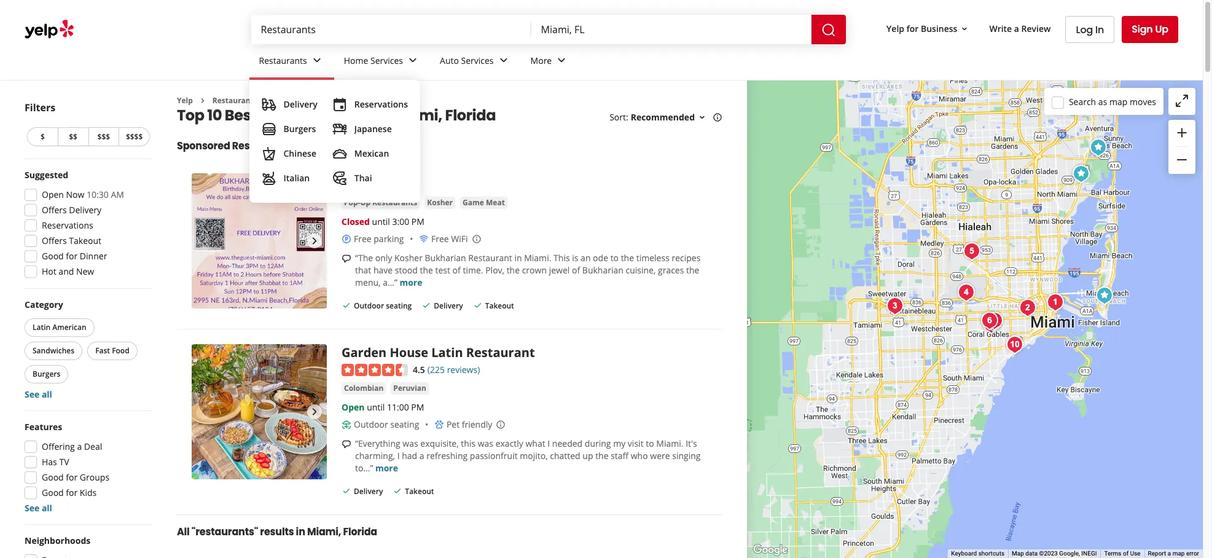 Task type: vqa. For each thing, say whether or not it's contained in the screenshot.
the top Miami,
yes



Task type: describe. For each thing, give the bounding box(es) containing it.
am
[[111, 189, 124, 200]]

a for offering
[[77, 441, 82, 452]]

2 horizontal spatial takeout
[[485, 301, 514, 311]]

hot
[[42, 266, 56, 277]]

zoom out image
[[1175, 153, 1190, 167]]

has tv
[[42, 456, 69, 468]]

mexican
[[355, 148, 389, 159]]

offers delivery
[[42, 204, 101, 216]]

thai
[[355, 172, 372, 184]]

more for guest
[[400, 277, 423, 289]]

reservations link
[[328, 92, 413, 117]]

house
[[390, 344, 429, 361]]

until for house
[[367, 402, 385, 413]]

(225 reviews) link
[[428, 363, 480, 376]]

16 chevron right v2 image
[[198, 96, 208, 106]]

terms
[[1105, 550, 1122, 557]]

10:30
[[87, 189, 109, 200]]

zoom in image
[[1175, 125, 1190, 140]]

during
[[585, 438, 611, 450]]

1 vertical spatial bukharian
[[583, 265, 624, 276]]

16 free wifi v2 image
[[419, 234, 429, 244]]

it's
[[686, 438, 698, 450]]

(225 reviews)
[[428, 364, 480, 376]]

features
[[25, 421, 62, 433]]

data
[[1026, 550, 1038, 557]]

up for sign
[[1156, 22, 1169, 36]]

24 chevron down v2 image for restaurants
[[310, 53, 324, 68]]

yelp for business
[[887, 22, 958, 34]]

japanese
[[355, 123, 392, 135]]

friendly
[[462, 419, 493, 431]]

sign
[[1133, 22, 1154, 36]]

game meat button
[[461, 197, 508, 209]]

for for business
[[907, 22, 919, 34]]

delivery link
[[257, 92, 323, 117]]

crackers southern dining image
[[960, 239, 985, 263]]

4.5
[[413, 364, 425, 376]]

16 pet friendly v2 image
[[435, 420, 444, 430]]

terms of use
[[1105, 550, 1141, 557]]

expand map image
[[1175, 93, 1190, 108]]

none field near
[[541, 23, 802, 36]]

1 vertical spatial restaurant
[[466, 344, 535, 361]]

visit
[[628, 438, 644, 450]]

16 chevron down v2 image
[[698, 113, 708, 122]]

Near text field
[[541, 23, 802, 36]]

pet friendly
[[447, 419, 493, 431]]

restaurants inside pop-up restaurants button
[[373, 198, 418, 208]]

"everything was exquisite, this was exactly what i needed during my visit to miami. it's charming, i had a refreshing passionfruit mojito, chatted up the staff who were singing to…"
[[355, 438, 701, 474]]

more link for guest
[[400, 277, 423, 289]]

deal
[[84, 441, 102, 452]]

graces
[[658, 265, 684, 276]]

1 vertical spatial i
[[398, 450, 400, 462]]

offering a deal
[[42, 441, 102, 452]]

4.5 link
[[413, 363, 425, 376]]

wifi
[[451, 233, 468, 245]]

charming,
[[355, 450, 395, 462]]

search image
[[822, 22, 836, 37]]

16 info v2 image
[[271, 141, 281, 151]]

slideshow element for the
[[192, 174, 327, 309]]

for for dinner
[[66, 250, 78, 262]]

groups
[[80, 472, 109, 483]]

2 was from the left
[[478, 438, 494, 450]]

offering
[[42, 441, 75, 452]]

offers for offers delivery
[[42, 204, 67, 216]]

©2023
[[1040, 550, 1059, 557]]

$$$$
[[126, 132, 143, 142]]

fast food button
[[87, 342, 138, 360]]

free parking
[[354, 233, 404, 245]]

neighborhoods
[[25, 535, 91, 547]]

24 burgers v2 image
[[262, 122, 276, 136]]

moves
[[1131, 96, 1157, 107]]

group containing suggested
[[21, 169, 152, 282]]

yelp for business button
[[882, 18, 975, 40]]

1 vertical spatial restaurants link
[[213, 95, 258, 106]]

delivery down to…"
[[354, 487, 383, 497]]

"restaurants"
[[192, 525, 258, 539]]

best
[[225, 105, 257, 126]]

free for free parking
[[354, 233, 372, 245]]

reviews)
[[447, 364, 480, 376]]

japanese link
[[328, 117, 413, 141]]

kosher link
[[425, 197, 456, 209]]

were
[[651, 450, 670, 462]]

business categories element
[[249, 44, 1179, 203]]

restaurant inside "the only kosher bukharian restaurant in miami. this is an ode to the timeless recipes that have stood the test of time. plov, the crown jewel of bukharian cuisine, graces the menu, a…"
[[469, 252, 513, 264]]

results
[[232, 139, 268, 153]]

open now 10:30 am
[[42, 189, 124, 200]]

shortcuts
[[979, 550, 1005, 557]]

log
[[1077, 22, 1094, 37]]

kids
[[80, 487, 97, 499]]

kosher button
[[425, 197, 456, 209]]

1 horizontal spatial of
[[572, 265, 580, 276]]

free wifi
[[432, 233, 468, 245]]

colombian
[[344, 383, 384, 394]]

neighborhoods group
[[21, 535, 152, 558]]

24 thai v2 image
[[332, 171, 347, 186]]

up for pop-
[[361, 198, 371, 208]]

that
[[355, 265, 371, 276]]

16 speech v2 image for the guest
[[342, 254, 352, 264]]

sign up
[[1133, 22, 1169, 36]]

auto services
[[440, 54, 494, 66]]

search
[[1070, 96, 1097, 107]]

to inside "everything was exquisite, this was exactly what i needed during my visit to miami. it's charming, i had a refreshing passionfruit mojito, chatted up the staff who were singing to…"
[[646, 438, 654, 450]]

0 horizontal spatial takeout
[[69, 235, 101, 247]]

see for features
[[25, 502, 40, 514]]

kosher inside "the only kosher bukharian restaurant in miami. this is an ode to the timeless recipes that have stood the test of time. plov, the crown jewel of bukharian cuisine, graces the menu, a…"
[[395, 252, 423, 264]]

bouchon bistro image
[[983, 308, 1008, 333]]

16 info v2 image
[[713, 113, 723, 122]]

singing
[[673, 450, 701, 462]]

outdoor for delivery
[[354, 301, 384, 311]]

until for guest
[[372, 216, 390, 228]]

this
[[554, 252, 570, 264]]

$$$$ button
[[119, 127, 150, 146]]

terms of use link
[[1105, 550, 1141, 557]]

colombian link
[[342, 383, 386, 395]]

pop-up restaurants
[[344, 198, 418, 208]]

home
[[344, 54, 368, 66]]

burgers button
[[25, 365, 68, 384]]

24 chevron down v2 image for home services
[[406, 53, 421, 68]]

top
[[177, 105, 204, 126]]

delivery down test
[[434, 301, 463, 311]]

in inside "the only kosher bukharian restaurant in miami. this is an ode to the timeless recipes that have stood the test of time. plov, the crown jewel of bukharian cuisine, graces the menu, a…"
[[515, 252, 522, 264]]

16 outdoor seating v2 image
[[342, 420, 352, 430]]

2 horizontal spatial of
[[1124, 550, 1129, 557]]

(225
[[428, 364, 445, 376]]

see all for category
[[25, 389, 52, 400]]

tv
[[59, 456, 69, 468]]

all
[[177, 525, 190, 539]]

an
[[581, 252, 591, 264]]

inegi
[[1082, 550, 1098, 557]]

0 horizontal spatial miami,
[[307, 525, 341, 539]]

all for features
[[42, 502, 52, 514]]

16 speech v2 image for garden house latin restaurant
[[342, 440, 352, 450]]

miami. inside "everything was exquisite, this was exactly what i needed during my visit to miami. it's charming, i had a refreshing passionfruit mojito, chatted up the staff who were singing to…"
[[657, 438, 684, 450]]

1 vertical spatial latin
[[432, 344, 463, 361]]

1 was from the left
[[403, 438, 418, 450]]

bayshore club bar & grill image
[[1003, 332, 1028, 357]]

pop-up restaurants button
[[342, 197, 420, 209]]

1 horizontal spatial takeout
[[405, 487, 434, 497]]

have
[[374, 265, 393, 276]]

exactly
[[496, 438, 524, 450]]

4.5 star rating image
[[342, 364, 408, 377]]

food
[[112, 345, 130, 356]]

kosher inside button
[[427, 198, 453, 208]]

needed
[[553, 438, 583, 450]]

mojito,
[[520, 450, 548, 462]]

passionfruit
[[470, 450, 518, 462]]

seating for delivery
[[386, 301, 412, 311]]

good for groups
[[42, 472, 109, 483]]

garden house latin restaurant image
[[1093, 283, 1118, 308]]

new
[[76, 266, 94, 277]]

delivery inside business categories element
[[284, 98, 318, 110]]

parking
[[374, 233, 404, 245]]

yelp for yelp for business
[[887, 22, 905, 34]]

peruvian link
[[391, 383, 429, 395]]

exquisite,
[[421, 438, 459, 450]]

test
[[436, 265, 451, 276]]

keyboard
[[952, 550, 978, 557]]

italian link
[[257, 166, 323, 191]]

24 chevron down v2 image for more
[[555, 53, 569, 68]]



Task type: locate. For each thing, give the bounding box(es) containing it.
1 horizontal spatial i
[[548, 438, 550, 450]]

open up 16 outdoor seating v2 image at the bottom of the page
[[342, 402, 365, 413]]

more link
[[400, 277, 423, 289], [376, 463, 398, 474]]

google image
[[751, 542, 791, 558]]

0 horizontal spatial in
[[296, 525, 305, 539]]

0 vertical spatial up
[[1156, 22, 1169, 36]]

group containing features
[[21, 421, 152, 515]]

google,
[[1060, 550, 1081, 557]]

1 good from the top
[[42, 250, 64, 262]]

0 vertical spatial bukharian
[[425, 252, 466, 264]]

review
[[1022, 22, 1052, 34]]

seating for pet friendly
[[391, 419, 419, 431]]

more down charming,
[[376, 463, 398, 474]]

1 vertical spatial outdoor seating
[[354, 419, 419, 431]]

a inside group
[[77, 441, 82, 452]]

0 horizontal spatial latin
[[33, 322, 51, 333]]

24 chevron down v2 image
[[496, 53, 511, 68], [555, 53, 569, 68]]

now
[[66, 189, 85, 200]]

up up closed
[[361, 198, 371, 208]]

miami. inside "the only kosher bukharian restaurant in miami. this is an ode to the timeless recipes that have stood the test of time. plov, the crown jewel of bukharian cuisine, graces the menu, a…"
[[524, 252, 552, 264]]

0 horizontal spatial of
[[453, 265, 461, 276]]

0 vertical spatial see all button
[[25, 389, 52, 400]]

filters
[[25, 101, 55, 114]]

1 see from the top
[[25, 389, 40, 400]]

3 good from the top
[[42, 487, 64, 499]]

a for write
[[1015, 22, 1020, 34]]

2 see from the top
[[25, 502, 40, 514]]

1 horizontal spatial map
[[1173, 550, 1186, 557]]

american
[[52, 322, 86, 333]]

16 checkmark v2 image
[[342, 301, 352, 311], [422, 301, 432, 311], [473, 301, 483, 311], [342, 486, 352, 496], [393, 486, 403, 496]]

0 horizontal spatial none field
[[261, 23, 522, 36]]

kosher left game
[[427, 198, 453, 208]]

slideshow element
[[192, 174, 327, 309], [192, 344, 327, 479]]

1 all from the top
[[42, 389, 52, 400]]

sponsored results
[[177, 139, 268, 153]]

1 vertical spatial up
[[361, 198, 371, 208]]

see for category
[[25, 389, 40, 400]]

0 vertical spatial yelp
[[887, 22, 905, 34]]

outdoor down menu,
[[354, 301, 384, 311]]

offers
[[42, 204, 67, 216], [42, 235, 67, 247]]

map data ©2023 google, inegi
[[1013, 550, 1098, 557]]

1 horizontal spatial none field
[[541, 23, 802, 36]]

a inside "everything was exquisite, this was exactly what i needed during my visit to miami. it's charming, i had a refreshing passionfruit mojito, chatted up the staff who were singing to…"
[[420, 450, 425, 462]]

latin american
[[33, 322, 86, 333]]

reservations up japanese
[[355, 98, 408, 110]]

2 24 chevron down v2 image from the left
[[555, 53, 569, 68]]

1 horizontal spatial to
[[646, 438, 654, 450]]

auto
[[440, 54, 459, 66]]

24 chevron down v2 image right more
[[555, 53, 569, 68]]

gordon ramsay hell's kitchen image
[[1044, 290, 1068, 314]]

latin inside button
[[33, 322, 51, 333]]

2 see all button from the top
[[25, 502, 52, 514]]

24 chevron down v2 image left auto
[[406, 53, 421, 68]]

yelp left 16 chevron right v2 icon
[[177, 95, 193, 106]]

1 vertical spatial map
[[1173, 550, 1186, 557]]

good chef restaurant image
[[883, 294, 908, 318]]

1 24 chevron down v2 image from the left
[[310, 53, 324, 68]]

of down is
[[572, 265, 580, 276]]

outdoor for pet friendly
[[354, 419, 388, 431]]

in right results
[[296, 525, 305, 539]]

24 chevron down v2 image for auto services
[[496, 53, 511, 68]]

takeout down plov,
[[485, 301, 514, 311]]

bukharian up test
[[425, 252, 466, 264]]

outdoor seating for delivery
[[354, 301, 412, 311]]

1 vertical spatial kosher
[[395, 252, 423, 264]]

latin down category
[[33, 322, 51, 333]]

map left error
[[1173, 550, 1186, 557]]

None search field
[[251, 15, 849, 44]]

0 horizontal spatial the guest image
[[192, 174, 327, 309]]

fast food
[[95, 345, 130, 356]]

to…"
[[355, 463, 373, 474]]

keyboard shortcuts button
[[952, 550, 1005, 558]]

1 outdoor seating from the top
[[354, 301, 412, 311]]

restaurant up plov,
[[469, 252, 513, 264]]

mexican link
[[328, 141, 413, 166]]

24 chevron down v2 image
[[310, 53, 324, 68], [406, 53, 421, 68]]

1 vertical spatial florida
[[343, 525, 377, 539]]

0 vertical spatial the guest image
[[1087, 135, 1111, 160]]

sponsored
[[177, 139, 230, 153]]

1 horizontal spatial burgers
[[284, 123, 316, 135]]

see all down burgers button
[[25, 389, 52, 400]]

seating down 11:00
[[391, 419, 419, 431]]

1 vertical spatial reservations
[[42, 219, 93, 231]]

0 horizontal spatial miami.
[[524, 252, 552, 264]]

burgers link
[[257, 117, 323, 141]]

all for category
[[42, 389, 52, 400]]

until left 11:00
[[367, 402, 385, 413]]

open for sponsored results
[[342, 402, 365, 413]]

0 vertical spatial seating
[[386, 301, 412, 311]]

2 24 chevron down v2 image from the left
[[406, 53, 421, 68]]

0 vertical spatial restaurants link
[[249, 44, 334, 80]]

2 good from the top
[[42, 472, 64, 483]]

0 vertical spatial next image
[[307, 234, 322, 249]]

pm right the 3:00
[[412, 216, 425, 228]]

24 chevron down v2 image right auto services
[[496, 53, 511, 68]]

delivery up "burgers" link
[[284, 98, 318, 110]]

1 see all from the top
[[25, 389, 52, 400]]

2 pm from the top
[[411, 402, 424, 413]]

1 vertical spatial offers
[[42, 235, 67, 247]]

good for good for kids
[[42, 487, 64, 499]]

see up neighborhoods
[[25, 502, 40, 514]]

2 all from the top
[[42, 502, 52, 514]]

capriccio blue lagoon image
[[955, 280, 979, 305]]

for left business
[[907, 22, 919, 34]]

pet
[[447, 419, 460, 431]]

map for error
[[1173, 550, 1186, 557]]

recommended button
[[631, 112, 708, 123]]

map region
[[613, 0, 1213, 558]]

until up free parking
[[372, 216, 390, 228]]

1 vertical spatial see
[[25, 502, 40, 514]]

1 vertical spatial see all button
[[25, 502, 52, 514]]

reservations inside "reservations" link
[[355, 98, 408, 110]]

1 slideshow element from the top
[[192, 174, 327, 309]]

2 outdoor from the top
[[354, 419, 388, 431]]

all down good for kids at the left bottom of page
[[42, 502, 52, 514]]

up inside button
[[361, 198, 371, 208]]

the guest image
[[1087, 135, 1111, 160], [192, 174, 327, 309]]

outdoor seating down a…"
[[354, 301, 412, 311]]

a for report
[[1168, 550, 1172, 557]]

map for moves
[[1110, 96, 1128, 107]]

of right test
[[453, 265, 461, 276]]

free right '16 free wifi v2' icon
[[432, 233, 449, 245]]

game meat link
[[461, 197, 508, 209]]

takeout up dinner
[[69, 235, 101, 247]]

0 vertical spatial florida
[[445, 105, 496, 126]]

dinner
[[80, 250, 107, 262]]

for down good for groups
[[66, 487, 78, 499]]

good for dinner
[[42, 250, 107, 262]]

1 see all button from the top
[[25, 389, 52, 400]]

offers down now
[[42, 204, 67, 216]]

outdoor seating for pet friendly
[[354, 419, 419, 431]]

1 horizontal spatial miami.
[[657, 438, 684, 450]]

2 services from the left
[[461, 54, 494, 66]]

a right report
[[1168, 550, 1172, 557]]

more down stood
[[400, 277, 423, 289]]

good down good for groups
[[42, 487, 64, 499]]

a right had
[[420, 450, 425, 462]]

burgers inside button
[[33, 369, 60, 379]]

latin up (225 reviews) link
[[432, 344, 463, 361]]

miami. up crown
[[524, 252, 552, 264]]

next image for the
[[307, 234, 322, 249]]

0 vertical spatial outdoor
[[354, 301, 384, 311]]

more link for house
[[376, 463, 398, 474]]

Find text field
[[261, 23, 522, 36]]

2 none field from the left
[[541, 23, 802, 36]]

1 horizontal spatial was
[[478, 438, 494, 450]]

seating down a…"
[[386, 301, 412, 311]]

good for good for dinner
[[42, 250, 64, 262]]

24 delivery v2 image
[[262, 97, 276, 112]]

group containing category
[[22, 299, 152, 401]]

naked farmer image
[[982, 310, 1006, 334]]

24 chinese v2 image
[[262, 146, 276, 161]]

for for groups
[[66, 472, 78, 483]]

24 chevron down v2 image inside home services link
[[406, 53, 421, 68]]

16 speech v2 image left "the on the left top of the page
[[342, 254, 352, 264]]

for for kids
[[66, 487, 78, 499]]

1 vertical spatial takeout
[[485, 301, 514, 311]]

my
[[614, 438, 626, 450]]

1 vertical spatial open
[[342, 402, 365, 413]]

1 offers from the top
[[42, 204, 67, 216]]

of left use
[[1124, 550, 1129, 557]]

to right ode
[[611, 252, 619, 264]]

2 vertical spatial good
[[42, 487, 64, 499]]

hot and new
[[42, 266, 94, 277]]

more link down charming,
[[376, 463, 398, 474]]

24 reservations v2 image
[[332, 97, 347, 112]]

24 sushi v2 image
[[332, 122, 347, 136]]

0 horizontal spatial open
[[42, 189, 64, 200]]

meat
[[486, 198, 505, 208]]

has
[[42, 456, 57, 468]]

reservations
[[355, 98, 408, 110], [42, 219, 93, 231]]

write a review
[[990, 22, 1052, 34]]

to inside "the only kosher bukharian restaurant in miami. this is an ode to the timeless recipes that have stood the test of time. plov, the crown jewel of bukharian cuisine, graces the menu, a…"
[[611, 252, 619, 264]]

0 horizontal spatial i
[[398, 450, 400, 462]]

outdoor up "everything
[[354, 419, 388, 431]]

0 horizontal spatial map
[[1110, 96, 1128, 107]]

1 horizontal spatial the guest image
[[1087, 135, 1111, 160]]

1 horizontal spatial bukharian
[[583, 265, 624, 276]]

info icon image
[[472, 234, 482, 244], [472, 234, 482, 244], [496, 420, 506, 429], [496, 420, 506, 429]]

0 vertical spatial open
[[42, 189, 64, 200]]

1 vertical spatial in
[[296, 525, 305, 539]]

a…"
[[383, 277, 398, 289]]

0 horizontal spatial up
[[361, 198, 371, 208]]

in left this
[[515, 252, 522, 264]]

good down has tv
[[42, 472, 64, 483]]

2 next image from the top
[[307, 404, 322, 419]]

old's havana cuban bar & cocina image
[[1016, 295, 1041, 320]]

menu containing delivery
[[249, 80, 420, 203]]

0 horizontal spatial 24 chevron down v2 image
[[496, 53, 511, 68]]

pm for house
[[411, 402, 424, 413]]

for up good for kids at the left bottom of page
[[66, 472, 78, 483]]

what
[[526, 438, 546, 450]]

services for auto services
[[461, 54, 494, 66]]

0 vertical spatial latin
[[33, 322, 51, 333]]

3:00
[[392, 216, 410, 228]]

for
[[907, 22, 919, 34], [66, 250, 78, 262], [66, 472, 78, 483], [66, 487, 78, 499]]

0 vertical spatial restaurant
[[469, 252, 513, 264]]

pm for guest
[[412, 216, 425, 228]]

1 horizontal spatial more link
[[400, 277, 423, 289]]

2 see all from the top
[[25, 502, 52, 514]]

services right the home
[[371, 54, 403, 66]]

more for house
[[376, 463, 398, 474]]

all down burgers button
[[42, 389, 52, 400]]

was
[[403, 438, 418, 450], [478, 438, 494, 450]]

10
[[207, 105, 222, 126]]

was up the passionfruit
[[478, 438, 494, 450]]

map right as
[[1110, 96, 1128, 107]]

2 offers from the top
[[42, 235, 67, 247]]

107 taste - coral gables image
[[978, 308, 1003, 333]]

see all for features
[[25, 502, 52, 514]]

to
[[611, 252, 619, 264], [646, 438, 654, 450]]

in
[[1096, 22, 1105, 37]]

guest
[[366, 174, 399, 190]]

open down suggested
[[42, 189, 64, 200]]

pm
[[412, 216, 425, 228], [411, 402, 424, 413]]

1 vertical spatial miami.
[[657, 438, 684, 450]]

plov,
[[486, 265, 505, 276]]

use
[[1131, 550, 1141, 557]]

a right write
[[1015, 22, 1020, 34]]

services for home services
[[371, 54, 403, 66]]

to right visit
[[646, 438, 654, 450]]

i right what
[[548, 438, 550, 450]]

up
[[583, 450, 594, 462]]

1 vertical spatial until
[[367, 402, 385, 413]]

bukharian down ode
[[583, 265, 624, 276]]

the inside "everything was exquisite, this was exactly what i needed during my visit to miami. it's charming, i had a refreshing passionfruit mojito, chatted up the staff who were singing to…"
[[596, 450, 609, 462]]

1 24 chevron down v2 image from the left
[[496, 53, 511, 68]]

fast
[[95, 345, 110, 356]]

"everything
[[355, 438, 401, 450]]

fratellino image
[[980, 312, 1005, 337]]

1 vertical spatial see all
[[25, 502, 52, 514]]

burgers up chinese
[[284, 123, 316, 135]]

for down offers takeout
[[66, 250, 78, 262]]

good up the hot
[[42, 250, 64, 262]]

garden house latin restaurant
[[342, 344, 535, 361]]

garden house latin restaurant link
[[342, 344, 535, 361]]

1 vertical spatial pm
[[411, 402, 424, 413]]

sign up link
[[1123, 16, 1179, 43]]

menu
[[249, 80, 420, 203]]

miami. up were
[[657, 438, 684, 450]]

miami, right results
[[307, 525, 341, 539]]

1 horizontal spatial latin
[[432, 344, 463, 361]]

1 vertical spatial slideshow element
[[192, 344, 327, 479]]

1 horizontal spatial up
[[1156, 22, 1169, 36]]

open for filters
[[42, 189, 64, 200]]

"the
[[355, 252, 373, 264]]

for inside button
[[907, 22, 919, 34]]

1 outdoor from the top
[[354, 301, 384, 311]]

burgers down sandwiches button
[[33, 369, 60, 379]]

0 horizontal spatial services
[[371, 54, 403, 66]]

more link
[[521, 44, 579, 80]]

services inside 'link'
[[461, 54, 494, 66]]

0 vertical spatial until
[[372, 216, 390, 228]]

was up had
[[403, 438, 418, 450]]

yelp inside button
[[887, 22, 905, 34]]

until
[[372, 216, 390, 228], [367, 402, 385, 413]]

slideshow element for garden
[[192, 344, 327, 479]]

$$$
[[97, 132, 110, 142]]

cuisine,
[[626, 265, 656, 276]]

none field find
[[261, 23, 522, 36]]

see all button for features
[[25, 502, 52, 514]]

1 horizontal spatial open
[[342, 402, 365, 413]]

1 horizontal spatial florida
[[445, 105, 496, 126]]

latin american button
[[25, 318, 94, 337]]

0 horizontal spatial free
[[354, 233, 372, 245]]

2 slideshow element from the top
[[192, 344, 327, 479]]

latin
[[33, 322, 51, 333], [432, 344, 463, 361]]

1 free from the left
[[354, 233, 372, 245]]

$
[[41, 132, 45, 142]]

0 vertical spatial good
[[42, 250, 64, 262]]

1 horizontal spatial in
[[515, 252, 522, 264]]

next image
[[307, 234, 322, 249], [307, 404, 322, 419]]

16 parking v2 image
[[342, 234, 352, 244]]

up right sign
[[1156, 22, 1169, 36]]

0 horizontal spatial more
[[376, 463, 398, 474]]

0 vertical spatial more
[[400, 277, 423, 289]]

0 vertical spatial miami,
[[392, 105, 442, 126]]

2 free from the left
[[432, 233, 449, 245]]

report a map error
[[1149, 550, 1200, 557]]

menu inside business categories element
[[249, 80, 420, 203]]

0 vertical spatial see
[[25, 389, 40, 400]]

0 vertical spatial reservations
[[355, 98, 408, 110]]

1 16 speech v2 image from the top
[[342, 254, 352, 264]]

24 chevron down v2 image inside more link
[[555, 53, 569, 68]]

1 horizontal spatial more
[[400, 277, 423, 289]]

reservations up offers takeout
[[42, 219, 93, 231]]

pm right 11:00
[[411, 402, 424, 413]]

see all button for category
[[25, 389, 52, 400]]

good for good for groups
[[42, 472, 64, 483]]

more link down stood
[[400, 277, 423, 289]]

ode
[[593, 252, 609, 264]]

group
[[1169, 120, 1196, 174], [21, 169, 152, 282], [22, 299, 152, 401], [21, 421, 152, 515]]

services right auto
[[461, 54, 494, 66]]

free for free wifi
[[432, 233, 449, 245]]

closed
[[342, 216, 370, 228]]

0 vertical spatial pm
[[412, 216, 425, 228]]

restaurants link right 16 chevron right v2 icon
[[213, 95, 258, 106]]

burgers
[[284, 123, 316, 135], [33, 369, 60, 379]]

all
[[42, 389, 52, 400], [42, 502, 52, 514]]

burgers inside business categories element
[[284, 123, 316, 135]]

suggested
[[25, 169, 68, 181]]

pop-up restaurants link
[[342, 197, 420, 209]]

0 vertical spatial kosher
[[427, 198, 453, 208]]

takeout down had
[[405, 487, 434, 497]]

1 horizontal spatial free
[[432, 233, 449, 245]]

see down burgers button
[[25, 389, 40, 400]]

outdoor seating down open until 11:00 pm at the bottom left of page
[[354, 419, 419, 431]]

had
[[402, 450, 418, 462]]

1 vertical spatial outdoor
[[354, 419, 388, 431]]

16 speech v2 image
[[342, 254, 352, 264], [342, 440, 352, 450]]

0 vertical spatial outdoor seating
[[354, 301, 412, 311]]

yelp for yelp link at the left top of the page
[[177, 95, 193, 106]]

crown
[[522, 265, 547, 276]]

offers for offers takeout
[[42, 235, 67, 247]]

0 vertical spatial i
[[548, 438, 550, 450]]

up
[[1156, 22, 1169, 36], [361, 198, 371, 208]]

2 16 speech v2 image from the top
[[342, 440, 352, 450]]

1 horizontal spatial reservations
[[355, 98, 408, 110]]

24 chevron down v2 image inside "restaurants" link
[[310, 53, 324, 68]]

see all down good for kids at the left bottom of page
[[25, 502, 52, 514]]

24 italian v2 image
[[262, 171, 276, 186]]

thai link
[[328, 166, 413, 191]]

1 horizontal spatial kosher
[[427, 198, 453, 208]]

0 horizontal spatial to
[[611, 252, 619, 264]]

business
[[922, 22, 958, 34]]

chinese link
[[257, 141, 323, 166]]

restaurants link up delivery link
[[249, 44, 334, 80]]

1 vertical spatial all
[[42, 502, 52, 514]]

miami.
[[524, 252, 552, 264], [657, 438, 684, 450]]

0 horizontal spatial yelp
[[177, 95, 193, 106]]

2 outdoor seating from the top
[[354, 419, 419, 431]]

yelp left business
[[887, 22, 905, 34]]

1 services from the left
[[371, 54, 403, 66]]

1 horizontal spatial yelp
[[887, 22, 905, 34]]

1 vertical spatial seating
[[391, 419, 419, 431]]

0 vertical spatial see all
[[25, 389, 52, 400]]

see all button down good for kids at the left bottom of page
[[25, 502, 52, 514]]

0 vertical spatial all
[[42, 389, 52, 400]]

1 vertical spatial 16 speech v2 image
[[342, 440, 352, 450]]

offers up 'good for dinner'
[[42, 235, 67, 247]]

miami, right near
[[392, 105, 442, 126]]

map
[[1013, 550, 1025, 557]]

16 speech v2 image down 16 outdoor seating v2 image at the bottom of the page
[[342, 440, 352, 450]]

i
[[548, 438, 550, 450], [398, 450, 400, 462]]

16 chevron down v2 image
[[961, 24, 970, 34]]

1 horizontal spatial miami,
[[392, 105, 442, 126]]

previous image
[[197, 234, 211, 249]]

and
[[59, 266, 74, 277]]

garden house latin restaurant image
[[192, 344, 327, 479]]

free right 16 parking v2 image
[[354, 233, 372, 245]]

24 mexican v2 image
[[332, 146, 347, 161]]

24 chevron down v2 image inside auto services 'link'
[[496, 53, 511, 68]]

1 next image from the top
[[307, 234, 322, 249]]

0 horizontal spatial more link
[[376, 463, 398, 474]]

sandwiches
[[33, 345, 74, 356]]

1 horizontal spatial 24 chevron down v2 image
[[555, 53, 569, 68]]

delivery down "open now 10:30 am"
[[69, 204, 101, 216]]

1 vertical spatial yelp
[[177, 95, 193, 106]]

as
[[1099, 96, 1108, 107]]

None field
[[261, 23, 522, 36], [541, 23, 802, 36]]

restaurant up reviews)
[[466, 344, 535, 361]]

top 10 best restaurants near miami, florida
[[177, 105, 496, 126]]

see all button down burgers button
[[25, 389, 52, 400]]

1 pm from the top
[[412, 216, 425, 228]]

moe's southwest grill image
[[1070, 161, 1094, 186]]

0 vertical spatial offers
[[42, 204, 67, 216]]

1 none field from the left
[[261, 23, 522, 36]]

a left deal
[[77, 441, 82, 452]]

previous image
[[197, 404, 211, 419]]

kosher up stood
[[395, 252, 423, 264]]

1 vertical spatial next image
[[307, 404, 322, 419]]

i left had
[[398, 450, 400, 462]]

1 vertical spatial the guest image
[[192, 174, 327, 309]]

0 vertical spatial map
[[1110, 96, 1128, 107]]

$ button
[[27, 127, 58, 146]]

next image for garden
[[307, 404, 322, 419]]

restaurants inside business categories element
[[259, 54, 307, 66]]

24 chevron down v2 image left the home
[[310, 53, 324, 68]]

0 horizontal spatial bukharian
[[425, 252, 466, 264]]

"the only kosher bukharian restaurant in miami. this is an ode to the timeless recipes that have stood the test of time. plov, the crown jewel of bukharian cuisine, graces the menu, a…"
[[355, 252, 701, 289]]



